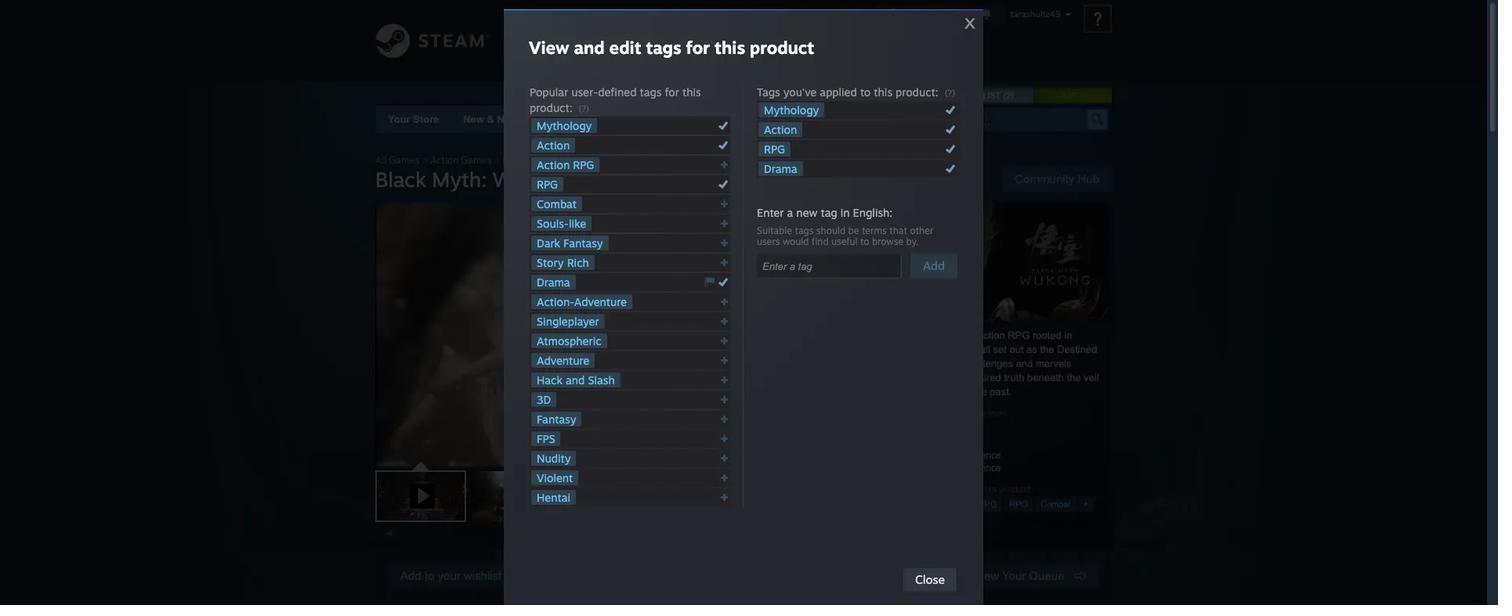 Task type: vqa. For each thing, say whether or not it's contained in the screenshot.
out
yes



Task type: locate. For each thing, give the bounding box(es) containing it.
venture
[[892, 358, 926, 370]]

1 vertical spatial fantasy
[[537, 413, 577, 426]]

1 horizontal spatial (?)
[[945, 88, 956, 99]]

0 vertical spatial in
[[841, 206, 850, 219]]

action rpg link down "game science game science"
[[947, 498, 1003, 513]]

for
[[686, 37, 710, 58], [665, 85, 680, 99], [969, 484, 980, 495]]

2 horizontal spatial myth:
[[886, 330, 911, 342]]

games up black myth: wukong
[[462, 154, 492, 166]]

1 horizontal spatial popular
[[858, 484, 891, 495]]

view for view your queue
[[974, 570, 999, 583]]

user-
[[572, 85, 598, 99], [893, 484, 915, 495]]

in up destined
[[1065, 330, 1073, 342]]

combat link
[[531, 197, 582, 212], [1036, 498, 1077, 513]]

other
[[910, 225, 934, 237]]

black up chinese at the bottom of the page
[[858, 330, 883, 342]]

wukong inside black myth: wukong is an action rpg rooted in chinese mythology. you shall set out as the destined one to venture into the challenges and marvels ahead, to uncover the obscured truth beneath the veil of a glorious legend from the past.
[[914, 330, 951, 342]]

fantasy up fps link
[[537, 413, 577, 426]]

0 horizontal spatial drama link
[[531, 275, 576, 290]]

1 vertical spatial popular user-defined tags for this product:
[[858, 484, 1033, 495]]

rpg
[[764, 143, 785, 156], [573, 158, 594, 172], [537, 178, 558, 191], [1008, 330, 1030, 342], [979, 500, 997, 510], [1010, 500, 1028, 510]]

wukong down categories
[[557, 154, 593, 166]]

this up points shop 'link'
[[683, 85, 701, 99]]

to right add
[[425, 570, 435, 583]]

in
[[841, 206, 850, 219], [1065, 330, 1073, 342]]

tags up points
[[640, 85, 662, 99]]

0 vertical spatial fantasy
[[564, 237, 603, 250]]

0 horizontal spatial your
[[388, 114, 410, 125]]

1 horizontal spatial mythology
[[764, 103, 819, 117]]

hack and slash link
[[531, 373, 621, 388]]

the down you
[[948, 358, 962, 370]]

wukong for black myth: wukong is an action rpg rooted in chinese mythology. you shall set out as the destined one to venture into the challenges and marvels ahead, to uncover the obscured truth beneath the veil of a glorious legend from the past.
[[914, 330, 951, 342]]

action down noteworthy
[[537, 158, 570, 172]]

0 horizontal spatial action rpg link
[[531, 158, 600, 172]]

0 horizontal spatial popular
[[530, 85, 569, 99]]

applied
[[820, 85, 857, 99]]

0 vertical spatial tarashultz49
[[1011, 9, 1061, 20]]

for right community
[[686, 37, 710, 58]]

0 horizontal spatial for
[[665, 85, 680, 99]]

3d link
[[531, 393, 557, 408]]

1 horizontal spatial black
[[503, 154, 526, 166]]

adventure link
[[531, 354, 595, 368]]

myth: inside black myth: wukong is an action rpg rooted in chinese mythology. you shall set out as the destined one to venture into the challenges and marvels ahead, to uncover the obscured truth beneath the veil of a glorious legend from the past.
[[886, 330, 911, 342]]

drama link up enter on the right top of page
[[759, 161, 803, 176]]

install steam link
[[878, 5, 964, 24]]

community link
[[583, 0, 672, 57]]

view your queue link
[[962, 564, 1100, 589]]

1 vertical spatial for
[[665, 85, 680, 99]]

0 horizontal spatial mythology
[[537, 119, 592, 132]]

from
[[950, 386, 970, 398]]

0 horizontal spatial user-
[[572, 85, 598, 99]]

2 vertical spatial rpg link
[[1004, 498, 1034, 513]]

( right wishlist
[[1004, 91, 1007, 100]]

your
[[388, 114, 410, 125], [1003, 570, 1026, 583]]

mythology link up black myth: wukong link
[[531, 118, 598, 133]]

souls-like link
[[531, 216, 592, 231]]

myth: up chinese at the bottom of the page
[[886, 330, 911, 342]]

) up search text field
[[1011, 91, 1014, 100]]

wukong up mythology.
[[914, 330, 951, 342]]

game science link
[[940, 451, 1002, 462], [940, 463, 1002, 474]]

mythology link
[[759, 103, 825, 118], [531, 118, 598, 133]]

(?) right noteworthy
[[579, 103, 590, 114]]

action rpg link up souls-like link
[[531, 158, 600, 172]]

1 horizontal spatial >
[[494, 154, 500, 166]]

drama up action-
[[537, 276, 570, 289]]

support
[[829, 34, 885, 49]]

0 vertical spatial combat
[[537, 198, 577, 211]]

rpg link down news
[[759, 142, 791, 157]]

1 horizontal spatial rpg link
[[759, 142, 791, 157]]

1 vertical spatial game
[[940, 463, 965, 474]]

story rich
[[537, 256, 589, 270]]

2 ( from the left
[[1081, 91, 1084, 100]]

0 horizontal spatial defined
[[598, 85, 637, 99]]

mythology link down you've
[[759, 103, 825, 118]]

action link
[[759, 122, 803, 137], [531, 138, 576, 153]]

0 horizontal spatial view
[[529, 37, 569, 58]]

1 horizontal spatial popular user-defined tags for this product:
[[858, 484, 1033, 495]]

is
[[954, 330, 961, 342]]

nudity
[[537, 452, 571, 466]]

suitable
[[757, 225, 793, 237]]

the left veil
[[1067, 372, 1082, 384]]

1 vertical spatial (?)
[[579, 103, 590, 114]]

rpg up the out at the right bottom of the page
[[1008, 330, 1030, 342]]

fantasy inside fantasy link
[[537, 413, 577, 426]]

wukong for black myth: wukong
[[493, 167, 572, 192]]

0 vertical spatial black
[[503, 154, 526, 166]]

a right of
[[870, 386, 875, 398]]

0 horizontal spatial product:
[[530, 101, 573, 114]]

0 horizontal spatial (?)
[[579, 103, 590, 114]]

0 horizontal spatial in
[[841, 206, 850, 219]]

2 vertical spatial product:
[[999, 484, 1033, 495]]

mythology up black myth: wukong link
[[537, 119, 592, 132]]

product: up black myth: wukong link
[[530, 101, 573, 114]]

would
[[783, 236, 809, 248]]

combat link up the souls-
[[531, 197, 582, 212]]

rpg link left +
[[1004, 498, 1034, 513]]

black down 'new & noteworthy'
[[503, 154, 526, 166]]

add to your wishlist link
[[388, 564, 514, 589]]

0 vertical spatial view
[[529, 37, 569, 58]]

2 vertical spatial for
[[969, 484, 980, 495]]

hub
[[1078, 172, 1100, 186]]

labs
[[790, 114, 814, 125]]

action rpg for the action rpg link to the right
[[952, 500, 997, 510]]

) for 1
[[1089, 91, 1092, 100]]

0 vertical spatial user-
[[572, 85, 598, 99]]

this left product at right top
[[715, 37, 746, 58]]

0 horizontal spatial (
[[1004, 91, 1007, 100]]

adventure down atmospheric link
[[537, 354, 590, 368]]

> right all games 'link'
[[422, 154, 428, 166]]

black for black myth: wukong
[[375, 167, 426, 192]]

2 science from the top
[[968, 463, 1002, 474]]

add to your wishlist
[[401, 570, 502, 583]]

to inside "enter a new tag in english: suitable tags should be terms that other users would find useful to browse by."
[[861, 236, 870, 248]]

0 vertical spatial your
[[388, 114, 410, 125]]

rpg link down black myth: wukong link
[[531, 177, 564, 192]]

action link up black myth: wukong link
[[531, 138, 576, 153]]

wishlist
[[961, 91, 1001, 100]]

rpg inside black myth: wukong is an action rpg rooted in chinese mythology. you shall set out as the destined one to venture into the challenges and marvels ahead, to uncover the obscured truth beneath the veil of a glorious legend from the past.
[[1008, 330, 1030, 342]]

1 vertical spatial view
[[974, 570, 999, 583]]

0 vertical spatial popular user-defined tags for this product:
[[530, 85, 701, 114]]

and for edit
[[574, 37, 605, 58]]

hentai link
[[531, 491, 576, 506]]

story
[[537, 256, 564, 270]]

view right the close
[[974, 570, 999, 583]]

in right tag at the right top of page
[[841, 206, 850, 219]]

1 vertical spatial a
[[870, 386, 875, 398]]

and down 'adventure' link
[[566, 374, 585, 387]]

2 game science link from the top
[[940, 463, 1002, 474]]

all games link
[[375, 154, 419, 166]]

wukong down black myth: wukong link
[[493, 167, 572, 192]]

1 horizontal spatial combat link
[[1036, 498, 1077, 513]]

mythology for the rightmost mythology link
[[764, 103, 819, 117]]

to
[[861, 85, 871, 99], [861, 236, 870, 248], [880, 358, 889, 370], [892, 372, 901, 384], [425, 570, 435, 583]]

a left new
[[787, 206, 794, 219]]

fantasy up the rich
[[564, 237, 603, 250]]

new & noteworthy
[[463, 114, 553, 125]]

rpg down "game science game science"
[[979, 500, 997, 510]]

myth:
[[529, 154, 554, 166], [432, 167, 487, 192], [886, 330, 911, 342]]

( for 1
[[1081, 91, 1084, 100]]

combat up the souls-
[[537, 198, 577, 211]]

fps link
[[531, 432, 561, 447]]

1 vertical spatial combat
[[1041, 500, 1071, 510]]

1 horizontal spatial view
[[974, 570, 999, 583]]

tags
[[757, 85, 781, 99]]

1 horizontal spatial in
[[1065, 330, 1073, 342]]

0 vertical spatial (?)
[[945, 88, 956, 99]]

1 vertical spatial action rpg link
[[947, 498, 1003, 513]]

english:
[[853, 206, 893, 219]]

myth: down action games link
[[432, 167, 487, 192]]

mythology down you've
[[764, 103, 819, 117]]

( right cart
[[1081, 91, 1084, 100]]

tarashultz49
[[1011, 9, 1061, 20], [678, 34, 773, 49]]

to down chinese at the bottom of the page
[[880, 358, 889, 370]]

drama link up action-
[[531, 275, 576, 290]]

your store link
[[388, 114, 439, 125]]

1 vertical spatial science
[[968, 463, 1002, 474]]

fantasy link
[[531, 412, 582, 427]]

community hub link
[[1003, 167, 1112, 192]]

1 vertical spatial mythology
[[537, 119, 592, 132]]

combat link left +
[[1036, 498, 1077, 513]]

game
[[940, 451, 965, 462], [940, 463, 965, 474]]

tags you've applied to this product: (?)
[[757, 85, 956, 99]]

1 ) from the left
[[1011, 91, 1014, 100]]

for up points
[[665, 85, 680, 99]]

0 horizontal spatial games
[[389, 154, 419, 166]]

product: down "game science game science"
[[999, 484, 1033, 495]]

tags
[[646, 37, 682, 58], [640, 85, 662, 99], [795, 225, 814, 237], [948, 484, 966, 495]]

popular user-defined tags for this product: down edit on the top left of the page
[[530, 85, 701, 114]]

defined up categories
[[598, 85, 637, 99]]

(?) inside tags you've applied to this product: (?)
[[945, 88, 956, 99]]

2 vertical spatial black
[[858, 330, 883, 342]]

1 horizontal spatial drama
[[764, 162, 798, 176]]

0 vertical spatial and
[[574, 37, 605, 58]]

your left queue
[[1003, 570, 1026, 583]]

this right applied at the top right of page
[[874, 85, 893, 99]]

defined inside the popular user-defined tags for this product:
[[598, 85, 637, 99]]

action down tags
[[764, 123, 797, 136]]

1 horizontal spatial mythology link
[[759, 103, 825, 118]]

defined down "game science game science"
[[915, 484, 946, 495]]

1 horizontal spatial drama link
[[759, 161, 803, 176]]

black inside black myth: wukong is an action rpg rooted in chinese mythology. you shall set out as the destined one to venture into the challenges and marvels ahead, to uncover the obscured truth beneath the veil of a glorious legend from the past.
[[858, 330, 883, 342]]

1 ( from the left
[[1004, 91, 1007, 100]]

1 vertical spatial popular
[[858, 484, 891, 495]]

nudity link
[[531, 452, 577, 466]]

your left store
[[388, 114, 410, 125]]

> up black myth: wukong
[[494, 154, 500, 166]]

0 horizontal spatial )
[[1011, 91, 1014, 100]]

1 vertical spatial myth:
[[432, 167, 487, 192]]

adventure up singleplayer link
[[574, 296, 627, 309]]

hack and slash
[[537, 374, 615, 387]]

0 horizontal spatial drama
[[537, 276, 570, 289]]

games right all
[[389, 154, 419, 166]]

a inside "enter a new tag in english: suitable tags should be terms that other users would find useful to browse by."
[[787, 206, 794, 219]]

popular inside the popular user-defined tags for this product:
[[530, 85, 569, 99]]

black down all games 'link'
[[375, 167, 426, 192]]

popular user-defined tags for this product: down "game science game science"
[[858, 484, 1033, 495]]

1 vertical spatial in
[[1065, 330, 1073, 342]]

as
[[1027, 344, 1038, 356]]

the down obscured
[[973, 386, 987, 398]]

myth: down noteworthy
[[529, 154, 554, 166]]

1 vertical spatial game science link
[[940, 463, 1002, 474]]

2
[[1007, 91, 1011, 100]]

action up black myth: wukong link
[[537, 139, 570, 152]]

2 ) from the left
[[1089, 91, 1092, 100]]

challenges
[[965, 358, 1014, 370]]

action rpg
[[537, 158, 594, 172], [952, 500, 997, 510]]

the up from
[[943, 372, 957, 384]]

and left edit on the top left of the page
[[574, 37, 605, 58]]

drama for the left the drama link
[[537, 276, 570, 289]]

( for 2
[[1004, 91, 1007, 100]]

(?) left wishlist
[[945, 88, 956, 99]]

product: left wishlist
[[896, 85, 939, 99]]

2 horizontal spatial black
[[858, 330, 883, 342]]

1 horizontal spatial tarashultz49
[[1011, 9, 1061, 20]]

drama
[[764, 162, 798, 176], [537, 276, 570, 289]]

news
[[739, 114, 765, 125]]

1 horizontal spatial action rpg
[[952, 500, 997, 510]]

) for 2
[[1011, 91, 1014, 100]]

wukong
[[557, 154, 593, 166], [493, 167, 572, 192], [914, 330, 951, 342]]

2 vertical spatial and
[[566, 374, 585, 387]]

0 vertical spatial mythology
[[764, 103, 819, 117]]

1 vertical spatial defined
[[915, 484, 946, 495]]

>
[[422, 154, 428, 166], [494, 154, 500, 166]]

rpg left +
[[1010, 500, 1028, 510]]

2 game from the top
[[940, 463, 965, 474]]

new
[[797, 206, 818, 219]]

0 vertical spatial game
[[940, 451, 965, 462]]

noteworthy
[[497, 114, 553, 125]]

no
[[940, 408, 952, 419]]

1 vertical spatial action rpg
[[952, 500, 997, 510]]

fantasy inside dark fantasy link
[[564, 237, 603, 250]]

1 horizontal spatial product:
[[896, 85, 939, 99]]

) right cart
[[1089, 91, 1092, 100]]

tags right edit on the top left of the page
[[646, 37, 682, 58]]

tags down new
[[795, 225, 814, 237]]

to right be
[[861, 236, 870, 248]]

and down as
[[1016, 358, 1033, 370]]

0 vertical spatial a
[[787, 206, 794, 219]]

1 horizontal spatial )
[[1089, 91, 1092, 100]]

action rpg up souls-like link
[[537, 158, 594, 172]]

0 horizontal spatial myth:
[[432, 167, 487, 192]]

drama for top the drama link
[[764, 162, 798, 176]]

0 vertical spatial mythology link
[[759, 103, 825, 118]]

0 vertical spatial myth:
[[529, 154, 554, 166]]

atmospheric link
[[531, 334, 607, 349]]

in inside black myth: wukong is an action rpg rooted in chinese mythology. you shall set out as the destined one to venture into the challenges and marvels ahead, to uncover the obscured truth beneath the veil of a glorious legend from the past.
[[1065, 330, 1073, 342]]

action down "game science game science"
[[952, 500, 976, 510]]

user
[[954, 408, 973, 419]]

combat left +
[[1041, 500, 1071, 510]]

1 vertical spatial your
[[1003, 570, 1026, 583]]

product
[[750, 37, 815, 58]]

add
[[401, 570, 421, 583]]

mythology for bottom mythology link
[[537, 119, 592, 132]]

3d
[[537, 393, 551, 407]]

view up noteworthy
[[529, 37, 569, 58]]

2 horizontal spatial product:
[[999, 484, 1033, 495]]

chat link
[[779, 0, 823, 53]]

rpg down black myth: wukong link
[[537, 178, 558, 191]]

1 horizontal spatial user-
[[893, 484, 915, 495]]

action link down tags
[[759, 122, 803, 137]]

1 vertical spatial and
[[1016, 358, 1033, 370]]

1 vertical spatial black
[[375, 167, 426, 192]]

0 vertical spatial rpg link
[[759, 142, 791, 157]]

in inside "enter a new tag in english: suitable tags should be terms that other users would find useful to browse by."
[[841, 206, 850, 219]]

1 horizontal spatial myth:
[[529, 154, 554, 166]]

this down "game science game science"
[[982, 484, 997, 495]]

0 horizontal spatial >
[[422, 154, 428, 166]]

1 horizontal spatial for
[[686, 37, 710, 58]]

0 horizontal spatial rpg link
[[531, 177, 564, 192]]

action rpg down "game science game science"
[[952, 500, 997, 510]]

chat
[[784, 34, 818, 49]]

1 vertical spatial combat link
[[1036, 498, 1077, 513]]

for down "game science game science"
[[969, 484, 980, 495]]

popular user-defined tags for this product:
[[530, 85, 701, 114], [858, 484, 1033, 495]]

drama up enter on the right top of page
[[764, 162, 798, 176]]

marvels
[[1036, 358, 1072, 370]]

0 vertical spatial game science link
[[940, 451, 1002, 462]]



Task type: describe. For each thing, give the bounding box(es) containing it.
view and edit tags for this product
[[529, 37, 815, 58]]

veil
[[1084, 372, 1100, 384]]

an
[[964, 330, 975, 342]]

past.
[[990, 386, 1012, 398]]

0 vertical spatial adventure
[[574, 296, 627, 309]]

2 games from the left
[[462, 154, 492, 166]]

1 games from the left
[[389, 154, 419, 166]]

black myth: wukong is an action rpg rooted in chinese mythology. you shall set out as the destined one to venture into the challenges and marvels ahead, to uncover the obscured truth beneath the veil of a glorious legend from the past.
[[858, 330, 1100, 398]]

rpg down news
[[764, 143, 785, 156]]

legend
[[917, 386, 947, 398]]

1 horizontal spatial defined
[[915, 484, 946, 495]]

store
[[538, 34, 578, 49]]

and inside black myth: wukong is an action rpg rooted in chinese mythology. you shall set out as the destined one to venture into the challenges and marvels ahead, to uncover the obscured truth beneath the veil of a glorious legend from the past.
[[1016, 358, 1033, 370]]

of
[[858, 386, 867, 398]]

reviews
[[975, 408, 1007, 419]]

points shop link
[[642, 106, 726, 133]]

view for view and edit tags for this product
[[529, 37, 569, 58]]

categories link
[[577, 114, 630, 125]]

cart
[[1056, 91, 1079, 100]]

myth: for black myth: wukong
[[432, 167, 487, 192]]

a inside black myth: wukong is an action rpg rooted in chinese mythology. you shall set out as the destined one to venture into the challenges and marvels ahead, to uncover the obscured truth beneath the veil of a glorious legend from the past.
[[870, 386, 875, 398]]

you've
[[784, 85, 817, 99]]

should
[[817, 225, 846, 237]]

categories
[[577, 114, 630, 125]]

chinese
[[858, 344, 896, 356]]

action games link
[[430, 154, 492, 166]]

0 horizontal spatial popular user-defined tags for this product:
[[530, 85, 701, 114]]

terms
[[862, 225, 887, 237]]

close
[[915, 573, 945, 588]]

0 vertical spatial wukong
[[557, 154, 593, 166]]

0 vertical spatial action link
[[759, 122, 803, 137]]

rpg down categories
[[573, 158, 594, 172]]

tag
[[821, 206, 838, 219]]

one
[[858, 358, 878, 370]]

game science game science
[[940, 451, 1002, 474]]

set
[[994, 344, 1007, 356]]

out
[[1010, 344, 1024, 356]]

violent
[[537, 472, 573, 485]]

2 horizontal spatial rpg link
[[1004, 498, 1034, 513]]

dark
[[537, 237, 561, 250]]

2 > from the left
[[494, 154, 500, 166]]

hentai
[[537, 491, 571, 505]]

2 horizontal spatial for
[[969, 484, 980, 495]]

souls-like
[[537, 217, 586, 230]]

that
[[890, 225, 908, 237]]

store link
[[532, 0, 583, 57]]

1 science from the top
[[968, 451, 1002, 462]]

and for slash
[[566, 374, 585, 387]]

into
[[929, 358, 945, 370]]

users
[[757, 236, 780, 248]]

user- inside the popular user-defined tags for this product:
[[572, 85, 598, 99]]

1 vertical spatial rpg link
[[531, 177, 564, 192]]

violent link
[[531, 471, 579, 486]]

1 game from the top
[[940, 451, 965, 462]]

shop
[[688, 114, 714, 125]]

uncover
[[904, 372, 940, 384]]

1 horizontal spatial combat
[[1041, 500, 1071, 510]]

1 vertical spatial user-
[[893, 484, 915, 495]]

queue
[[1030, 570, 1065, 583]]

1 vertical spatial mythology link
[[531, 118, 598, 133]]

1 vertical spatial product:
[[530, 101, 573, 114]]

community hub
[[1015, 172, 1100, 186]]

souls-
[[537, 217, 569, 230]]

singleplayer link
[[531, 314, 605, 329]]

all
[[375, 154, 387, 166]]

action-adventure link
[[531, 295, 633, 310]]

like
[[569, 217, 586, 230]]

0 horizontal spatial combat link
[[531, 197, 582, 212]]

to right applied at the top right of page
[[861, 85, 871, 99]]

store
[[413, 114, 439, 125]]

install
[[905, 9, 929, 20]]

obscured
[[960, 372, 1002, 384]]

Enter a tag text field
[[763, 257, 896, 277]]

shall
[[970, 344, 991, 356]]

find
[[812, 236, 829, 248]]

by.
[[907, 236, 919, 248]]

wishlist
[[464, 570, 502, 583]]

action-adventure
[[537, 296, 627, 309]]

rich
[[567, 256, 589, 270]]

the down rooted
[[1041, 344, 1055, 356]]

action rpg for the topmost the action rpg link
[[537, 158, 594, 172]]

enter
[[757, 206, 784, 219]]

1 game science link from the top
[[940, 451, 1002, 462]]

community
[[1015, 172, 1075, 186]]

1 > from the left
[[422, 154, 428, 166]]

0 vertical spatial action rpg link
[[531, 158, 600, 172]]

myth: for black myth: wukong is an action rpg rooted in chinese mythology. you shall set out as the destined one to venture into the challenges and marvels ahead, to uncover the obscured truth beneath the veil of a glorious legend from the past.
[[886, 330, 911, 342]]

labs link
[[778, 106, 827, 133]]

0 vertical spatial for
[[686, 37, 710, 58]]

1 vertical spatial action link
[[531, 138, 576, 153]]

to up glorious
[[892, 372, 901, 384]]

tags down "game science game science"
[[948, 484, 966, 495]]

0 horizontal spatial tarashultz49
[[678, 34, 773, 49]]

tags inside "enter a new tag in english: suitable tags should be terms that other users would find useful to browse by."
[[795, 225, 814, 237]]

1 horizontal spatial action rpg link
[[947, 498, 1003, 513]]

1 horizontal spatial your
[[1003, 570, 1026, 583]]

0 vertical spatial product:
[[896, 85, 939, 99]]

points
[[654, 114, 685, 125]]

enter a new tag in english: suitable tags should be terms that other users would find useful to browse by.
[[757, 206, 934, 248]]

install steam
[[905, 9, 957, 20]]

dark fantasy
[[537, 237, 603, 250]]

news link
[[726, 106, 778, 133]]

your store
[[388, 114, 439, 125]]

0 vertical spatial drama link
[[759, 161, 803, 176]]

no user reviews
[[940, 408, 1007, 419]]

for inside the popular user-defined tags for this product:
[[665, 85, 680, 99]]

edit
[[610, 37, 642, 58]]

1
[[1084, 91, 1089, 100]]

truth
[[1004, 372, 1025, 384]]

dark fantasy link
[[531, 236, 609, 251]]

search text field
[[963, 110, 1084, 130]]

steam
[[932, 9, 957, 20]]

action-
[[537, 296, 574, 309]]

black for black myth: wukong is an action rpg rooted in chinese mythology. you shall set out as the destined one to venture into the challenges and marvels ahead, to uncover the obscured truth beneath the veil of a glorious legend from the past.
[[858, 330, 883, 342]]

action
[[978, 330, 1005, 342]]

new & noteworthy link
[[463, 114, 553, 125]]

view your queue
[[974, 570, 1075, 583]]

cart         ( 1 )
[[1056, 91, 1092, 100]]

beneath
[[1028, 372, 1065, 384]]

all games > action games > black myth: wukong
[[375, 154, 593, 166]]

slash
[[588, 374, 615, 387]]

action up black myth: wukong
[[430, 154, 459, 166]]

0 horizontal spatial combat
[[537, 198, 577, 211]]

useful
[[832, 236, 858, 248]]

1 vertical spatial adventure
[[537, 354, 590, 368]]



